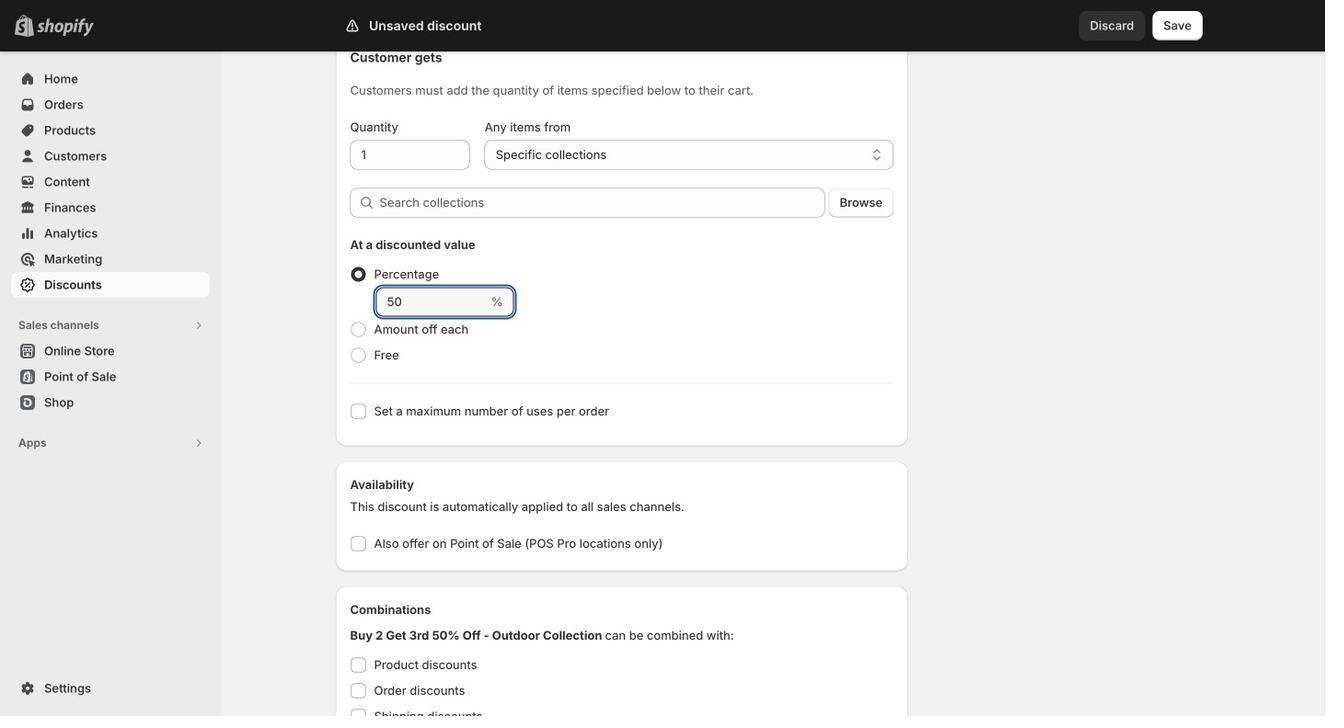 Task type: locate. For each thing, give the bounding box(es) containing it.
None text field
[[376, 288, 487, 317]]

None text field
[[350, 140, 470, 170]]



Task type: describe. For each thing, give the bounding box(es) containing it.
Search collections text field
[[380, 188, 825, 218]]

shopify image
[[37, 18, 94, 37]]



Task type: vqa. For each thing, say whether or not it's contained in the screenshot.
Shopify image
yes



